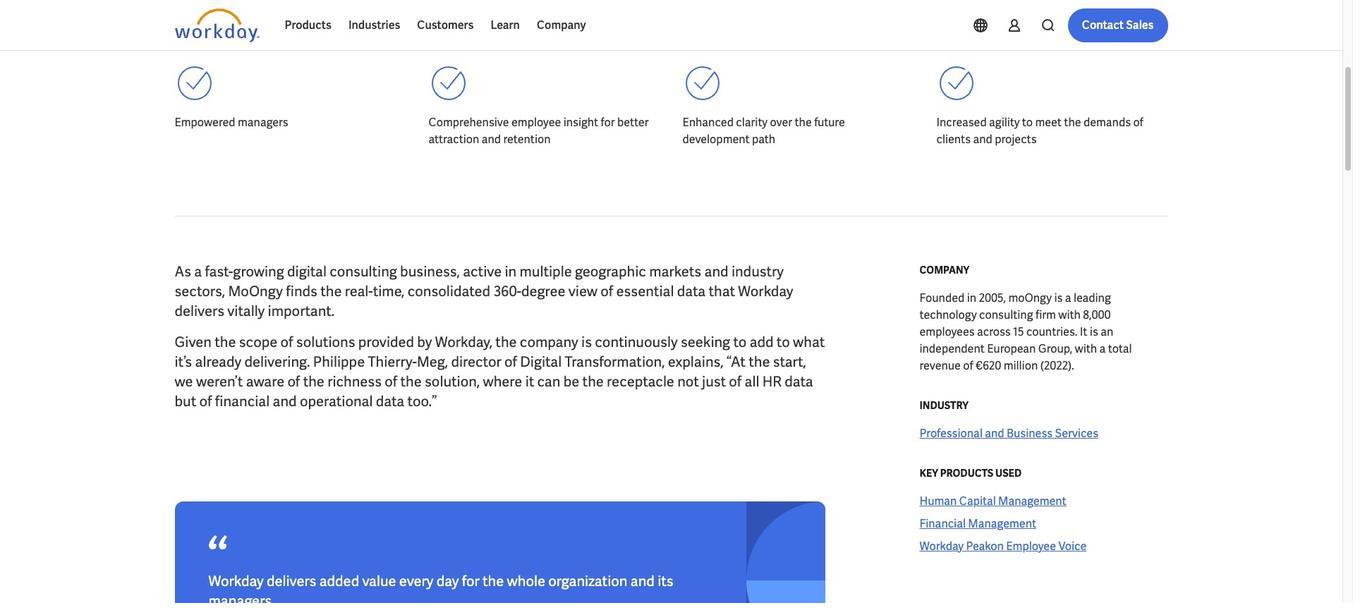 Task type: locate. For each thing, give the bounding box(es) containing it.
richness
[[328, 373, 382, 391]]

15
[[1014, 325, 1024, 339]]

1 horizontal spatial consulting
[[980, 308, 1034, 323]]

the right meet
[[1065, 115, 1082, 130]]

with up it
[[1059, 308, 1081, 323]]

delivers left added
[[267, 572, 316, 591]]

1 horizontal spatial for
[[601, 115, 615, 130]]

delivers down 'sectors,'
[[175, 302, 224, 320]]

european
[[987, 342, 1036, 356]]

the left real-
[[321, 282, 342, 301]]

to up projects
[[1023, 115, 1033, 130]]

consulting up real-
[[330, 263, 397, 281]]

empowered
[[175, 115, 235, 130]]

workday peakon employee voice
[[920, 539, 1087, 554]]

the left 'whole'
[[483, 572, 504, 591]]

already
[[195, 353, 242, 371]]

day
[[437, 572, 459, 591]]

capital
[[960, 494, 996, 509]]

sales
[[1127, 18, 1154, 32]]

services
[[1056, 426, 1099, 441]]

an
[[1101, 325, 1114, 339]]

1 horizontal spatial a
[[1066, 291, 1072, 306]]

delivers
[[175, 302, 224, 320], [267, 572, 316, 591]]

of left €620 at right
[[964, 359, 974, 373]]

for inside workday delivers added value every day for the whole organization and its managers.
[[462, 572, 480, 591]]

data left too." on the bottom of the page
[[376, 392, 405, 411]]

of up where
[[505, 353, 517, 371]]

workday down industry
[[738, 282, 794, 301]]

given the scope of solutions provided by workday, the company is continuously seeking to add to what it's already delivering. philippe thierry-meg, director of digital transformation, explains, "at the start, we weren't aware of the richness of the solution, where it can be the receptacle not just of all hr data but of financial and operational data too."
[[175, 333, 825, 411]]

and down the comprehensive
[[482, 132, 501, 147]]

enhanced
[[683, 115, 734, 130]]

what
[[793, 333, 825, 351]]

firm
[[1036, 308, 1056, 323]]

data down markets
[[677, 282, 706, 301]]

0 vertical spatial delivers
[[175, 302, 224, 320]]

1 horizontal spatial delivers
[[267, 572, 316, 591]]

1 horizontal spatial in
[[967, 291, 977, 306]]

0 horizontal spatial workday
[[209, 572, 264, 591]]

products button
[[276, 8, 340, 42]]

workday down financial
[[920, 539, 964, 554]]

2 horizontal spatial workday
[[920, 539, 964, 554]]

0 vertical spatial management
[[999, 494, 1067, 509]]

is up firm
[[1055, 291, 1063, 306]]

€620
[[976, 359, 1002, 373]]

0 horizontal spatial for
[[462, 572, 480, 591]]

0 horizontal spatial to
[[734, 333, 747, 351]]

1 vertical spatial delivers
[[267, 572, 316, 591]]

0 horizontal spatial is
[[582, 333, 592, 351]]

not
[[678, 373, 699, 391]]

the up director in the left bottom of the page
[[496, 333, 517, 351]]

geographic
[[575, 263, 646, 281]]

0 horizontal spatial in
[[505, 263, 517, 281]]

employee
[[512, 115, 561, 130]]

empowered managers
[[175, 115, 288, 130]]

management down used
[[999, 494, 1067, 509]]

0 horizontal spatial a
[[194, 263, 202, 281]]

that
[[709, 282, 735, 301]]

a right "as"
[[194, 263, 202, 281]]

total
[[1109, 342, 1132, 356]]

whole
[[507, 572, 546, 591]]

is up transformation, on the bottom
[[582, 333, 592, 351]]

with down it
[[1075, 342, 1098, 356]]

managers.
[[209, 592, 275, 603]]

given
[[175, 333, 212, 351]]

0 vertical spatial workday
[[738, 282, 794, 301]]

1 horizontal spatial data
[[677, 282, 706, 301]]

2 vertical spatial a
[[1100, 342, 1106, 356]]

in up 360-
[[505, 263, 517, 281]]

and down aware
[[273, 392, 297, 411]]

across
[[978, 325, 1011, 339]]

and inside given the scope of solutions provided by workday, the company is continuously seeking to add to what it's already delivering. philippe thierry-meg, director of digital transformation, explains, "at the start, we weren't aware of the richness of the solution, where it can be the receptacle not just of all hr data but of financial and operational data too."
[[273, 392, 297, 411]]

voice
[[1059, 539, 1087, 554]]

business,
[[400, 263, 460, 281]]

data down start,
[[785, 373, 814, 391]]

learn button
[[482, 8, 529, 42]]

2 horizontal spatial data
[[785, 373, 814, 391]]

0 vertical spatial in
[[505, 263, 517, 281]]

the inside enhanced clarity over the future development path
[[795, 115, 812, 130]]

for
[[601, 115, 615, 130], [462, 572, 480, 591]]

director
[[451, 353, 502, 371]]

the down add
[[749, 353, 770, 371]]

and left the its
[[631, 572, 655, 591]]

delivers inside as a fast-growing digital consulting business, active in multiple geographic markets and industry sectors, moongy finds the real-time, consolidated 360-degree view of essential data that workday delivers vitally important.
[[175, 302, 224, 320]]

sectors,
[[175, 282, 225, 301]]

consulting up across
[[980, 308, 1034, 323]]

scope
[[239, 333, 278, 351]]

independent
[[920, 342, 985, 356]]

1 vertical spatial consulting
[[980, 308, 1034, 323]]

consulting inside founded in 2005, moongy is a leading technology consulting firm with 8,000 employees across 15 countries. it is an independent european group, with a total revenue of €620 million (2022).
[[980, 308, 1034, 323]]

markets
[[649, 263, 702, 281]]

0 vertical spatial consulting
[[330, 263, 397, 281]]

1 vertical spatial workday
[[920, 539, 964, 554]]

a left leading
[[1066, 291, 1072, 306]]

and down 'increased'
[[974, 132, 993, 147]]

multiple
[[520, 263, 572, 281]]

degree
[[522, 282, 566, 301]]

meg,
[[417, 353, 448, 371]]

consulting inside as a fast-growing digital consulting business, active in multiple geographic markets and industry sectors, moongy finds the real-time, consolidated 360-degree view of essential data that workday delivers vitally important.
[[330, 263, 397, 281]]

solutions
[[296, 333, 355, 351]]

a left total
[[1100, 342, 1106, 356]]

go to the homepage image
[[175, 8, 259, 42]]

2 vertical spatial data
[[376, 392, 405, 411]]

in
[[505, 263, 517, 281], [967, 291, 977, 306]]

explains,
[[668, 353, 724, 371]]

2 horizontal spatial to
[[1023, 115, 1033, 130]]

the inside workday delivers added value every day for the whole organization and its managers.
[[483, 572, 504, 591]]

of inside as a fast-growing digital consulting business, active in multiple geographic markets and industry sectors, moongy finds the real-time, consolidated 360-degree view of essential data that workday delivers vitally important.
[[601, 282, 614, 301]]

employee
[[1007, 539, 1057, 554]]

of down geographic
[[601, 282, 614, 301]]

its
[[658, 572, 674, 591]]

1 vertical spatial a
[[1066, 291, 1072, 306]]

2 horizontal spatial is
[[1090, 325, 1099, 339]]

of right demands
[[1134, 115, 1144, 130]]

and left the business
[[985, 426, 1005, 441]]

to up ""at"
[[734, 333, 747, 351]]

the right over
[[795, 115, 812, 130]]

2005,
[[979, 291, 1007, 306]]

contact sales link
[[1068, 8, 1168, 42]]

0 vertical spatial data
[[677, 282, 706, 301]]

0 vertical spatial a
[[194, 263, 202, 281]]

human
[[920, 494, 957, 509]]

revenue
[[920, 359, 961, 373]]

and inside as a fast-growing digital consulting business, active in multiple geographic markets and industry sectors, moongy finds the real-time, consolidated 360-degree view of essential data that workday delivers vitally important.
[[705, 263, 729, 281]]

0 horizontal spatial consulting
[[330, 263, 397, 281]]

it
[[1080, 325, 1088, 339]]

the up too." on the bottom of the page
[[401, 373, 422, 391]]

and up that
[[705, 263, 729, 281]]

management
[[999, 494, 1067, 509], [969, 517, 1037, 531]]

in left 2005,
[[967, 291, 977, 306]]

enhanced clarity over the future development path
[[683, 115, 845, 147]]

real-
[[345, 282, 373, 301]]

management up "workday peakon employee voice"
[[969, 517, 1037, 531]]

workday up managers.
[[209, 572, 264, 591]]

digital
[[520, 353, 562, 371]]

workday inside as a fast-growing digital consulting business, active in multiple geographic markets and industry sectors, moongy finds the real-time, consolidated 360-degree view of essential data that workday delivers vitally important.
[[738, 282, 794, 301]]

2 horizontal spatial a
[[1100, 342, 1106, 356]]

professional and business services link
[[920, 426, 1099, 443]]

1 vertical spatial in
[[967, 291, 977, 306]]

professional
[[920, 426, 983, 441]]

1 horizontal spatial workday
[[738, 282, 794, 301]]

is right it
[[1090, 325, 1099, 339]]

financial management
[[920, 517, 1037, 531]]

is
[[1055, 291, 1063, 306], [1090, 325, 1099, 339], [582, 333, 592, 351]]

provided
[[358, 333, 414, 351]]

customers button
[[409, 8, 482, 42]]

million
[[1004, 359, 1038, 373]]

value
[[362, 572, 396, 591]]

consulting
[[330, 263, 397, 281], [980, 308, 1034, 323]]

for right day
[[462, 572, 480, 591]]

workday inside workday delivers added value every day for the whole organization and its managers.
[[209, 572, 264, 591]]

1 vertical spatial for
[[462, 572, 480, 591]]

human capital management
[[920, 494, 1067, 509]]

2 vertical spatial workday
[[209, 572, 264, 591]]

0 horizontal spatial delivers
[[175, 302, 224, 320]]

technology
[[920, 308, 977, 323]]

industries
[[349, 18, 400, 32]]

a
[[194, 263, 202, 281], [1066, 291, 1072, 306], [1100, 342, 1106, 356]]

to up start,
[[777, 333, 790, 351]]

the up the already
[[215, 333, 236, 351]]

retention
[[504, 132, 551, 147]]

for left better
[[601, 115, 615, 130]]

in inside as a fast-growing digital consulting business, active in multiple geographic markets and industry sectors, moongy finds the real-time, consolidated 360-degree view of essential data that workday delivers vitally important.
[[505, 263, 517, 281]]

customers
[[417, 18, 474, 32]]

professional and business services
[[920, 426, 1099, 441]]

0 vertical spatial for
[[601, 115, 615, 130]]



Task type: describe. For each thing, give the bounding box(es) containing it.
consolidated
[[408, 282, 491, 301]]

organization
[[549, 572, 628, 591]]

managers
[[238, 115, 288, 130]]

the up operational
[[303, 373, 325, 391]]

industry
[[732, 263, 784, 281]]

company button
[[529, 8, 595, 42]]

moongy
[[228, 282, 283, 301]]

workday,
[[435, 333, 493, 351]]

data inside as a fast-growing digital consulting business, active in multiple geographic markets and industry sectors, moongy finds the real-time, consolidated 360-degree view of essential data that workday delivers vitally important.
[[677, 282, 706, 301]]

the right be
[[583, 373, 604, 391]]

every
[[399, 572, 434, 591]]

financial
[[215, 392, 270, 411]]

seeking
[[681, 333, 731, 351]]

the inside increased agility to meet the demands of clients and projects
[[1065, 115, 1082, 130]]

solution,
[[425, 373, 480, 391]]

founded in 2005, moongy is a leading technology consulting firm with 8,000 employees across 15 countries. it is an independent european group, with a total revenue of €620 million (2022).
[[920, 291, 1132, 373]]

can
[[538, 373, 561, 391]]

workday for workday peakon employee voice
[[920, 539, 964, 554]]

of left all
[[729, 373, 742, 391]]

of down delivering.
[[288, 373, 300, 391]]

as
[[175, 263, 191, 281]]

contact sales
[[1082, 18, 1154, 32]]

future
[[815, 115, 845, 130]]

add
[[750, 333, 774, 351]]

projects
[[995, 132, 1037, 147]]

"at
[[727, 353, 746, 371]]

founded
[[920, 291, 965, 306]]

view
[[569, 282, 598, 301]]

1 vertical spatial management
[[969, 517, 1037, 531]]

as a fast-growing digital consulting business, active in multiple geographic markets and industry sectors, moongy finds the real-time, consolidated 360-degree view of essential data that workday delivers vitally important.
[[175, 263, 794, 320]]

attraction
[[429, 132, 479, 147]]

1 horizontal spatial is
[[1055, 291, 1063, 306]]

delivers inside workday delivers added value every day for the whole organization and its managers.
[[267, 572, 316, 591]]

contact
[[1082, 18, 1124, 32]]

key products used
[[920, 467, 1022, 480]]

it
[[526, 373, 535, 391]]

the inside as a fast-growing digital consulting business, active in multiple geographic markets and industry sectors, moongy finds the real-time, consolidated 360-degree view of essential data that workday delivers vitally important.
[[321, 282, 342, 301]]

learn
[[491, 18, 520, 32]]

workday for workday delivers added value every day for the whole organization and its managers.
[[209, 572, 264, 591]]

of up delivering.
[[281, 333, 293, 351]]

agility
[[990, 115, 1020, 130]]

workday delivers added value every day for the whole organization and its managers.
[[209, 572, 674, 603]]

but
[[175, 392, 196, 411]]

start,
[[773, 353, 807, 371]]

transformation,
[[565, 353, 665, 371]]

of right but
[[199, 392, 212, 411]]

and inside increased agility to meet the demands of clients and projects
[[974, 132, 993, 147]]

1 vertical spatial data
[[785, 373, 814, 391]]

receptacle
[[607, 373, 675, 391]]

in inside founded in 2005, moongy is a leading technology consulting firm with 8,000 employees across 15 countries. it is an independent european group, with a total revenue of €620 million (2022).
[[967, 291, 977, 306]]

vitally
[[227, 302, 265, 320]]

better
[[618, 115, 649, 130]]

all
[[745, 373, 760, 391]]

digital
[[287, 263, 327, 281]]

weren't
[[196, 373, 243, 391]]

workday peakon employee voice link
[[920, 539, 1087, 555]]

where
[[483, 373, 523, 391]]

increased agility to meet the demands of clients and projects
[[937, 115, 1144, 147]]

added
[[319, 572, 359, 591]]

important.
[[268, 302, 335, 320]]

and inside workday delivers added value every day for the whole organization and its managers.
[[631, 572, 655, 591]]

company
[[520, 333, 579, 351]]

of inside increased agility to meet the demands of clients and projects
[[1134, 115, 1144, 130]]

active
[[463, 263, 502, 281]]

comprehensive
[[429, 115, 509, 130]]

financial management link
[[920, 516, 1037, 533]]

meet
[[1036, 115, 1062, 130]]

path
[[752, 132, 776, 147]]

to inside increased agility to meet the demands of clients and projects
[[1023, 115, 1033, 130]]

and inside comprehensive employee insight for better attraction and retention
[[482, 132, 501, 147]]

0 vertical spatial with
[[1059, 308, 1081, 323]]

we
[[175, 373, 193, 391]]

moongy
[[1009, 291, 1052, 306]]

company
[[537, 18, 586, 32]]

of inside founded in 2005, moongy is a leading technology consulting firm with 8,000 employees across 15 countries. it is an independent european group, with a total revenue of €620 million (2022).
[[964, 359, 974, 373]]

a inside as a fast-growing digital consulting business, active in multiple geographic markets and industry sectors, moongy finds the real-time, consolidated 360-degree view of essential data that workday delivers vitally important.
[[194, 263, 202, 281]]

leading
[[1074, 291, 1111, 306]]

1 horizontal spatial to
[[777, 333, 790, 351]]

industry
[[920, 399, 969, 412]]

finds
[[286, 282, 318, 301]]

0 horizontal spatial data
[[376, 392, 405, 411]]

financial
[[920, 517, 966, 531]]

products
[[285, 18, 332, 32]]

aware
[[246, 373, 285, 391]]

of down thierry-
[[385, 373, 398, 391]]

industries button
[[340, 8, 409, 42]]

over
[[770, 115, 793, 130]]

time,
[[373, 282, 405, 301]]

demands
[[1084, 115, 1131, 130]]

comprehensive employee insight for better attraction and retention
[[429, 115, 649, 147]]

fast-
[[205, 263, 233, 281]]

countries.
[[1027, 325, 1078, 339]]

philippe
[[313, 353, 365, 371]]

for inside comprehensive employee insight for better attraction and retention
[[601, 115, 615, 130]]

delivering.
[[245, 353, 310, 371]]

1 vertical spatial with
[[1075, 342, 1098, 356]]

is inside given the scope of solutions provided by workday, the company is continuously seeking to add to what it's already delivering. philippe thierry-meg, director of digital transformation, explains, "at the start, we weren't aware of the richness of the solution, where it can be the receptacle not just of all hr data but of financial and operational data too."
[[582, 333, 592, 351]]



